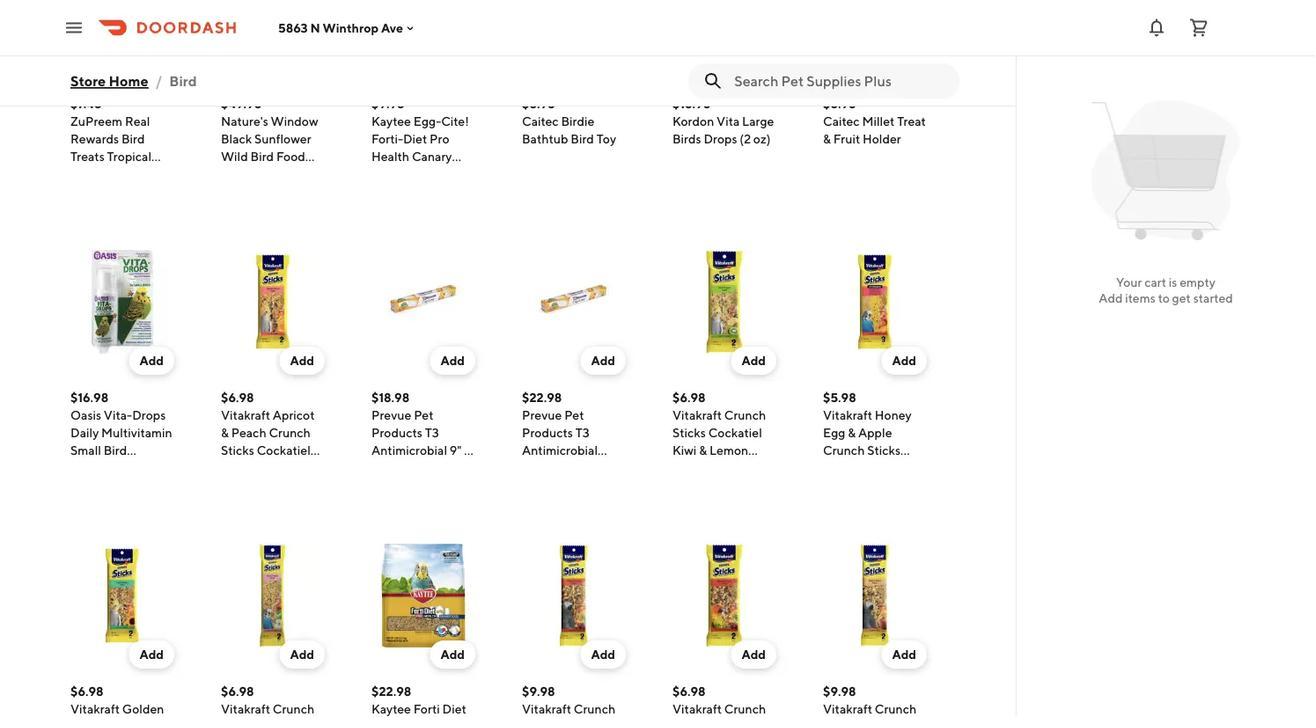 Task type: vqa. For each thing, say whether or not it's contained in the screenshot.
F
no



Task type: locate. For each thing, give the bounding box(es) containing it.
0 vertical spatial (2
[[740, 132, 751, 146]]

0 horizontal spatial $6.98 vitakraft crunch
[[221, 685, 314, 718]]

cage inside $22.98 prevue pet products t3 antimicrobial 14.5" x 25' white cage liner
[[522, 479, 552, 493]]

treats inside $6.98 vitakraft apricot & peach crunch sticks cockatiel bird treats (3.5 oz)
[[247, 461, 281, 475]]

diet right forti
[[442, 702, 466, 717]]

pet
[[414, 408, 434, 423], [565, 408, 584, 423]]

caitec down $8.98
[[522, 114, 559, 129]]

lb) inside $49.98 nature's window black sunflower wild bird food (40 lb)
[[244, 167, 259, 181]]

apple
[[858, 426, 892, 440]]

crunch for vitakraft crunch sticks cockatiel apricot & cherry flavor treats (3.5 oz x 2 ct) image
[[724, 702, 766, 717]]

kaytee for $9.98
[[372, 114, 411, 129]]

1 liner from the left
[[372, 479, 400, 493]]

1 horizontal spatial caitec
[[823, 114, 860, 129]]

$6.98 for vitakraft golden honey crunch sticks cockatiel bird treats (3.5 oz x 2 ct) image
[[70, 685, 104, 699]]

0 horizontal spatial products
[[372, 426, 423, 440]]

lb)
[[244, 167, 259, 181], [442, 167, 457, 181]]

(3.5
[[283, 461, 305, 475], [747, 461, 769, 475]]

crunch inside $5.98 vitakraft honey egg & apple crunch sticks parakeet hone bird treats (2.5 oz x 3 ct)
[[823, 443, 865, 458]]

1 horizontal spatial food
[[397, 167, 426, 181]]

$22.98 inside $22.98 prevue pet products t3 antimicrobial 14.5" x 25' white cage liner
[[522, 390, 562, 405]]

prevue up 14.5"
[[522, 408, 562, 423]]

food inside $49.98 nature's window black sunflower wild bird food (40 lb)
[[276, 149, 305, 164]]

x left 3
[[823, 496, 829, 511]]

add for vitakraft crunch sticks apple & honey flavor parakeet treats (5.5 oz x 2 ct) image
[[892, 648, 917, 662]]

$22.98 prevue pet products t3 antimicrobial 14.5" x 25' white cage liner
[[522, 390, 615, 493]]

$6.98 vitakraft crunch for vitakraft crunch sticks cockatiel apricot & cherry flavor treats (3.5 oz x 2 ct) image
[[673, 685, 769, 718]]

t3 inside $22.98 prevue pet products t3 antimicrobial 14.5" x 25' white cage liner
[[576, 426, 590, 440]]

cite!
[[441, 114, 469, 129]]

1 prevue from the left
[[372, 408, 411, 423]]

treats
[[70, 149, 105, 164], [247, 461, 281, 475], [710, 461, 744, 475], [849, 479, 883, 493]]

0 horizontal spatial food
[[276, 149, 305, 164]]

1 horizontal spatial $16.98
[[673, 96, 711, 111]]

0 horizontal spatial (2
[[142, 461, 153, 475]]

2 kaytee from the top
[[372, 702, 411, 717]]

treats down parakeet
[[849, 479, 883, 493]]

pet inside $22.98 prevue pet products t3 antimicrobial 14.5" x 25' white cage liner
[[565, 408, 584, 423]]

treats up mix
[[70, 149, 105, 164]]

oz right (2.5
[[910, 479, 923, 493]]

1 horizontal spatial diet
[[442, 702, 466, 717]]

1 vertical spatial drops
[[132, 408, 166, 423]]

kaytee up forti-
[[372, 114, 411, 129]]

bird inside '$9.98 kaytee egg-cite! forti-diet pro health canary bird food (2 lb)'
[[372, 167, 395, 181]]

$6.98 inside $6.98 vitakraft apricot & peach crunch sticks cockatiel bird treats (3.5 oz)
[[221, 390, 254, 405]]

9"
[[450, 443, 462, 458]]

sticks
[[673, 426, 706, 440], [221, 443, 254, 458], [867, 443, 901, 458]]

0 horizontal spatial prevue
[[372, 408, 411, 423]]

2 vertical spatial (2
[[142, 461, 153, 475]]

egg
[[823, 426, 846, 440]]

antimicrobial
[[372, 443, 447, 458], [522, 443, 598, 458]]

notification bell image
[[1146, 17, 1167, 38]]

(2
[[740, 132, 751, 146], [429, 167, 440, 181], [142, 461, 153, 475]]

antimicrobial inside $22.98 prevue pet products t3 antimicrobial 14.5" x 25' white cage liner
[[522, 443, 598, 458]]

$16.98 up kordon on the top right
[[673, 96, 711, 111]]

$16.98 up the oasis
[[70, 390, 109, 405]]

1 horizontal spatial cage
[[522, 479, 552, 493]]

0 horizontal spatial liner
[[372, 479, 400, 493]]

vitakraft inside $6.98 vitakraft crunch sticks cockatiel kiwi & lemon flavor treats (3.5 oz x 2 ct)
[[673, 408, 722, 423]]

oz) inside $6.98 vitakraft apricot & peach crunch sticks cockatiel bird treats (3.5 oz)
[[221, 479, 238, 493]]

antimicrobial inside $18.98 prevue pet products t3 antimicrobial 9" x 25' white cage liner
[[372, 443, 447, 458]]

1 horizontal spatial pet
[[565, 408, 584, 423]]

& left peach
[[221, 426, 229, 440]]

0 vertical spatial kaytee
[[372, 114, 411, 129]]

white down $18.98
[[391, 461, 426, 475]]

x right the 9"
[[464, 443, 470, 458]]

1 (3.5 from the left
[[283, 461, 305, 475]]

& right kiwi
[[699, 443, 707, 458]]

antimicrobial for 14.5"
[[522, 443, 598, 458]]

1 horizontal spatial lb)
[[442, 167, 457, 181]]

bird inside $8.98 caitec birdie bathtub bird toy
[[571, 132, 594, 146]]

(6
[[143, 167, 155, 181]]

0 horizontal spatial caitec
[[522, 114, 559, 129]]

sticks up hone
[[867, 443, 901, 458]]

(3.5 inside $6.98 vitakraft crunch sticks cockatiel kiwi & lemon flavor treats (3.5 oz x 2 ct)
[[747, 461, 769, 475]]

0 horizontal spatial $16.98
[[70, 390, 109, 405]]

0 horizontal spatial $9.98
[[372, 96, 405, 111]]

winthrop
[[323, 20, 379, 35]]

2 horizontal spatial sticks
[[867, 443, 901, 458]]

/
[[155, 73, 162, 89]]

(2 down large
[[740, 132, 751, 146]]

$16.98 inside $16.98 kordon vita large birds drops (2 oz)
[[673, 96, 711, 111]]

kaytee inside $22.98 kaytee forti diet
[[372, 702, 411, 717]]

1 horizontal spatial sticks
[[673, 426, 706, 440]]

crunch inside $6.98 vitakraft crunch sticks cockatiel kiwi & lemon flavor treats (3.5 oz x 2 ct)
[[724, 408, 766, 423]]

is
[[1169, 275, 1178, 290]]

sunflower
[[255, 132, 311, 146]]

add for vitakraft crunch sticks cockatiel apricot & cherry flavor treats (3.5 oz x 2 ct) image
[[742, 648, 766, 662]]

liner
[[372, 479, 400, 493], [554, 479, 583, 493]]

cage inside $18.98 prevue pet products t3 antimicrobial 9" x 25' white cage liner
[[429, 461, 459, 475]]

mix
[[70, 167, 91, 181]]

kaytee for $22.98
[[372, 702, 411, 717]]

oz) down peach
[[221, 479, 238, 493]]

0 horizontal spatial lb)
[[244, 167, 259, 181]]

cockatiel up lemon
[[708, 426, 762, 440]]

0 vertical spatial drops
[[704, 132, 737, 146]]

0 horizontal spatial $22.98
[[372, 685, 411, 699]]

vitakraft golden honey crunch sticks cockatiel bird treats (3.5 oz x 2 ct) image
[[70, 544, 174, 648]]

0 horizontal spatial cage
[[429, 461, 459, 475]]

1 vertical spatial (2
[[429, 167, 440, 181]]

(3.5 inside $6.98 vitakraft apricot & peach crunch sticks cockatiel bird treats (3.5 oz)
[[283, 461, 305, 475]]

(3.5 down lemon
[[747, 461, 769, 475]]

drops down vita
[[704, 132, 737, 146]]

prevue pet products t3 antimicrobial 14.5" x 25' white cage liner image
[[522, 250, 626, 354]]

25'
[[372, 461, 389, 475], [561, 461, 578, 475]]

food down canary in the left top of the page
[[397, 167, 426, 181]]

diet down egg- at left top
[[403, 132, 427, 146]]

$22.98
[[522, 390, 562, 405], [372, 685, 411, 699]]

2 lb) from the left
[[442, 167, 457, 181]]

(2 inside '$9.98 kaytee egg-cite! forti-diet pro health canary bird food (2 lb)'
[[429, 167, 440, 181]]

0 horizontal spatial 25'
[[372, 461, 389, 475]]

t3
[[425, 426, 439, 440], [576, 426, 590, 440]]

3
[[832, 496, 839, 511]]

2 (3.5 from the left
[[747, 461, 769, 475]]

$8.98 caitec birdie bathtub bird toy
[[522, 96, 616, 146]]

add for "vitakraft crunch sticks cockatiel kiwi & lemon flavor treats (3.5 oz x 2 ct)" image
[[742, 354, 766, 368]]

1 horizontal spatial products
[[522, 426, 573, 440]]

0 horizontal spatial $9.98 vitakraft crunch
[[522, 685, 616, 718]]

2 caitec from the left
[[823, 114, 860, 129]]

large
[[742, 114, 774, 129]]

(2 inside $16.98 kordon vita large birds drops (2 oz)
[[740, 132, 751, 146]]

1 horizontal spatial drops
[[704, 132, 737, 146]]

cockatiel down apricot
[[257, 443, 311, 458]]

5863 n winthrop ave button
[[278, 20, 417, 35]]

kaytee inside '$9.98 kaytee egg-cite! forti-diet pro health canary bird food (2 lb)'
[[372, 114, 411, 129]]

treats inside $7.48 zupreem real rewards bird treats tropical mix medium (6 oz)
[[70, 149, 105, 164]]

oz)
[[754, 132, 771, 146], [157, 167, 174, 181], [155, 461, 173, 475], [221, 479, 238, 493]]

products inside $18.98 prevue pet products t3 antimicrobial 9" x 25' white cage liner
[[372, 426, 423, 440]]

liner inside $22.98 prevue pet products t3 antimicrobial 14.5" x 25' white cage liner
[[554, 479, 583, 493]]

antimicrobial left the 9"
[[372, 443, 447, 458]]

tropical
[[107, 149, 151, 164]]

add for vitakraft apricot & peach crunch sticks cockatiel bird treats (3.5 oz) image
[[290, 354, 314, 368]]

prevue for prevue pet products t3 antimicrobial 9" x 25' white cage liner
[[372, 408, 411, 423]]

birds
[[673, 132, 701, 146]]

$22.98 inside $22.98 kaytee forti diet
[[372, 685, 411, 699]]

cage for 14.5"
[[522, 479, 552, 493]]

1 kaytee from the top
[[372, 114, 411, 129]]

0 vertical spatial $22.98
[[522, 390, 562, 405]]

1 white from the left
[[391, 461, 426, 475]]

products for $22.98
[[522, 426, 573, 440]]

0 horizontal spatial pet
[[414, 408, 434, 423]]

1 t3 from the left
[[425, 426, 439, 440]]

0 horizontal spatial sticks
[[221, 443, 254, 458]]

0 horizontal spatial (3.5
[[283, 461, 305, 475]]

1 vertical spatial diet
[[442, 702, 466, 717]]

treats down lemon
[[710, 461, 744, 475]]

1 horizontal spatial white
[[580, 461, 615, 475]]

1 vertical spatial kaytee
[[372, 702, 411, 717]]

prevue inside $18.98 prevue pet products t3 antimicrobial 9" x 25' white cage liner
[[372, 408, 411, 423]]

& right egg
[[848, 426, 856, 440]]

$7.48 zupreem real rewards bird treats tropical mix medium (6 oz)
[[70, 96, 174, 181]]

0 horizontal spatial cockatiel
[[257, 443, 311, 458]]

products down $18.98
[[372, 426, 423, 440]]

vitakraft for "vitakraft crunch sticks cockatiel kiwi & lemon flavor treats (3.5 oz x 2 ct)" image
[[673, 408, 722, 423]]

$9.98 vitakraft crunch
[[522, 685, 616, 718], [823, 685, 917, 718]]

white right 14.5"
[[580, 461, 615, 475]]

x left "2" at the bottom of page
[[688, 479, 694, 493]]

0 vertical spatial $16.98
[[673, 96, 711, 111]]

1 25' from the left
[[372, 461, 389, 475]]

0 vertical spatial cage
[[429, 461, 459, 475]]

items
[[1126, 291, 1156, 306]]

& left "fruit" at the right
[[823, 132, 831, 146]]

2 horizontal spatial (2
[[740, 132, 751, 146]]

1 vertical spatial ct)
[[841, 496, 857, 511]]

t3 inside $18.98 prevue pet products t3 antimicrobial 9" x 25' white cage liner
[[425, 426, 439, 440]]

1 antimicrobial from the left
[[372, 443, 447, 458]]

2 oz from the left
[[910, 479, 923, 493]]

kaytee left forti
[[372, 702, 411, 717]]

1 horizontal spatial 25'
[[561, 461, 578, 475]]

x inside $22.98 prevue pet products t3 antimicrobial 14.5" x 25' white cage liner
[[552, 461, 558, 475]]

vitakraft
[[221, 408, 270, 423], [673, 408, 722, 423], [823, 408, 873, 423], [70, 702, 120, 717], [221, 702, 270, 717], [522, 702, 571, 717], [673, 702, 722, 717], [823, 702, 873, 717]]

oz) down "multivitamin" at the left bottom of page
[[155, 461, 173, 475]]

crunch for vitakraft crunch sticks apple & honey flavor parakeet treats (5.5 oz x 2 ct) image
[[875, 702, 917, 717]]

& inside $6.98 vitakraft crunch sticks cockatiel kiwi & lemon flavor treats (3.5 oz x 2 ct)
[[699, 443, 707, 458]]

1 horizontal spatial t3
[[576, 426, 590, 440]]

1 horizontal spatial ct)
[[841, 496, 857, 511]]

2 $9.98 vitakraft crunch from the left
[[823, 685, 917, 718]]

$22.98 kaytee forti diet
[[372, 685, 466, 718]]

(3.5 down apricot
[[283, 461, 305, 475]]

millet
[[862, 114, 895, 129]]

1 pet from the left
[[414, 408, 434, 423]]

ct)
[[706, 479, 722, 493], [841, 496, 857, 511]]

2 liner from the left
[[554, 479, 583, 493]]

lb) right (40
[[244, 167, 259, 181]]

(3.5 for lemon
[[747, 461, 769, 475]]

products inside $22.98 prevue pet products t3 antimicrobial 14.5" x 25' white cage liner
[[522, 426, 573, 440]]

1 horizontal spatial prevue
[[522, 408, 562, 423]]

add for the oasis vita-drops daily multivitamin small bird supplement (2 oz) image
[[139, 354, 164, 368]]

oz) right (6 at left top
[[157, 167, 174, 181]]

$16.98 inside $16.98 oasis vita-drops daily multivitamin small bird supplement (2 oz)
[[70, 390, 109, 405]]

cockatiel inside $6.98 vitakraft apricot & peach crunch sticks cockatiel bird treats (3.5 oz)
[[257, 443, 311, 458]]

x right 14.5"
[[552, 461, 558, 475]]

cage for 9"
[[429, 461, 459, 475]]

1 vertical spatial $22.98
[[372, 685, 411, 699]]

caitec
[[522, 114, 559, 129], [823, 114, 860, 129]]

2 $6.98 vitakraft crunch from the left
[[673, 685, 769, 718]]

1 vertical spatial cockatiel
[[257, 443, 311, 458]]

drops
[[704, 132, 737, 146], [132, 408, 166, 423]]

oz) down large
[[754, 132, 771, 146]]

$6.98 for the vitakraft crunch sticks harvest apple flavor parakeet treats (1.5 oz x 2 ct) image
[[221, 685, 254, 699]]

$9.98 inside '$9.98 kaytee egg-cite! forti-diet pro health canary bird food (2 lb)'
[[372, 96, 405, 111]]

$6.98 vitakraft crunch
[[221, 685, 314, 718], [673, 685, 769, 718]]

2 antimicrobial from the left
[[522, 443, 598, 458]]

store home / bird
[[70, 73, 197, 89]]

0 horizontal spatial antimicrobial
[[372, 443, 447, 458]]

1 horizontal spatial $6.98 vitakraft crunch
[[673, 685, 769, 718]]

1 horizontal spatial $22.98
[[522, 390, 562, 405]]

1 vertical spatial cage
[[522, 479, 552, 493]]

vitakraft inside $6.98 vitakraft golden
[[70, 702, 120, 717]]

cockatiel
[[708, 426, 762, 440], [257, 443, 311, 458]]

open menu image
[[63, 17, 85, 38]]

treats down peach
[[247, 461, 281, 475]]

crunch for "vitakraft crunch sticks cockatiel kiwi & lemon flavor treats (3.5 oz x 2 ct)" image
[[724, 408, 766, 423]]

drops up "multivitamin" at the left bottom of page
[[132, 408, 166, 423]]

5863
[[278, 20, 308, 35]]

$6.98 inside $6.98 vitakraft crunch sticks cockatiel kiwi & lemon flavor treats (3.5 oz x 2 ct)
[[673, 390, 706, 405]]

2 pet from the left
[[565, 408, 584, 423]]

food down sunflower
[[276, 149, 305, 164]]

drops inside $16.98 oasis vita-drops daily multivitamin small bird supplement (2 oz)
[[132, 408, 166, 423]]

vitakraft inside $5.98 vitakraft honey egg & apple crunch sticks parakeet hone bird treats (2.5 oz x 3 ct)
[[823, 408, 873, 423]]

drops inside $16.98 kordon vita large birds drops (2 oz)
[[704, 132, 737, 146]]

vitakraft crunch sticks apricot & cherry flavor parakeet treats (5.5 oz x 2 ct) image
[[522, 544, 626, 648]]

1 vertical spatial $16.98
[[70, 390, 109, 405]]

prevue
[[372, 408, 411, 423], [522, 408, 562, 423]]

$49.98
[[221, 96, 262, 111]]

small
[[70, 443, 101, 458]]

$9.98 kaytee egg-cite! forti-diet pro health canary bird food (2 lb)
[[372, 96, 469, 181]]

add button
[[129, 53, 174, 81], [129, 53, 174, 81], [731, 53, 777, 81], [731, 53, 777, 81], [882, 53, 927, 81], [882, 53, 927, 81], [129, 347, 174, 375], [129, 347, 174, 375], [279, 347, 325, 375], [279, 347, 325, 375], [430, 347, 475, 375], [430, 347, 475, 375], [581, 347, 626, 375], [581, 347, 626, 375], [731, 347, 777, 375], [731, 347, 777, 375], [882, 347, 927, 375], [882, 347, 927, 375], [129, 641, 174, 669], [129, 641, 174, 669], [279, 641, 325, 669], [279, 641, 325, 669], [430, 641, 475, 669], [430, 641, 475, 669], [581, 641, 626, 669], [581, 641, 626, 669], [731, 641, 777, 669], [731, 641, 777, 669], [882, 641, 927, 669], [882, 641, 927, 669]]

1 horizontal spatial antimicrobial
[[522, 443, 598, 458]]

& inside $6.98 caitec millet treat & fruit holder
[[823, 132, 831, 146]]

1 $6.98 vitakraft crunch from the left
[[221, 685, 314, 718]]

white for $22.98 prevue pet products t3 antimicrobial 14.5" x 25' white cage liner
[[580, 461, 615, 475]]

caitec up "fruit" at the right
[[823, 114, 860, 129]]

white inside $18.98 prevue pet products t3 antimicrobial 9" x 25' white cage liner
[[391, 461, 426, 475]]

0 vertical spatial diet
[[403, 132, 427, 146]]

1 horizontal spatial cockatiel
[[708, 426, 762, 440]]

0 horizontal spatial t3
[[425, 426, 439, 440]]

honey
[[875, 408, 912, 423]]

food
[[276, 149, 305, 164], [397, 167, 426, 181]]

0 horizontal spatial oz
[[673, 479, 686, 493]]

products for $18.98
[[372, 426, 423, 440]]

2 products from the left
[[522, 426, 573, 440]]

$6.98
[[823, 96, 856, 111], [221, 390, 254, 405], [673, 390, 706, 405], [70, 685, 104, 699], [221, 685, 254, 699], [673, 685, 706, 699]]

$6.98 for vitakraft crunch sticks cockatiel apricot & cherry flavor treats (3.5 oz x 2 ct) image
[[673, 685, 706, 699]]

$6.98 vitakraft crunch for the vitakraft crunch sticks harvest apple flavor parakeet treats (1.5 oz x 2 ct) image
[[221, 685, 314, 718]]

(2 down canary in the left top of the page
[[429, 167, 440, 181]]

home
[[109, 73, 148, 89]]

25' inside $18.98 prevue pet products t3 antimicrobial 9" x 25' white cage liner
[[372, 461, 389, 475]]

$6.98 inside $6.98 vitakraft golden
[[70, 685, 104, 699]]

(2 down "multivitamin" at the left bottom of page
[[142, 461, 153, 475]]

crunch for the vitakraft crunch sticks harvest apple flavor parakeet treats (1.5 oz x 2 ct) image
[[273, 702, 314, 717]]

0 vertical spatial food
[[276, 149, 305, 164]]

cage down 14.5"
[[522, 479, 552, 493]]

$5.98 vitakraft honey egg & apple crunch sticks parakeet hone bird treats (2.5 oz x 3 ct)
[[823, 390, 923, 511]]

1 horizontal spatial (3.5
[[747, 461, 769, 475]]

2 white from the left
[[580, 461, 615, 475]]

antimicrobial up 14.5"
[[522, 443, 598, 458]]

liner inside $18.98 prevue pet products t3 antimicrobial 9" x 25' white cage liner
[[372, 479, 400, 493]]

0 horizontal spatial diet
[[403, 132, 427, 146]]

0 horizontal spatial drops
[[132, 408, 166, 423]]

1 horizontal spatial $9.98
[[522, 685, 555, 699]]

2 horizontal spatial $9.98
[[823, 685, 856, 699]]

$7.48
[[70, 96, 102, 111]]

2 t3 from the left
[[576, 426, 590, 440]]

25' right 14.5"
[[561, 461, 578, 475]]

1 products from the left
[[372, 426, 423, 440]]

pet inside $18.98 prevue pet products t3 antimicrobial 9" x 25' white cage liner
[[414, 408, 434, 423]]

1 oz from the left
[[673, 479, 686, 493]]

diet
[[403, 132, 427, 146], [442, 702, 466, 717]]

prevue pet products t3 antimicrobial 9" x 25' white cage liner image
[[372, 250, 475, 354]]

25' down $18.98
[[372, 461, 389, 475]]

kaytee forti diet pro health parakeet bird food (5 lb) image
[[372, 544, 475, 648]]

pet for $18.98
[[414, 408, 434, 423]]

sticks up kiwi
[[673, 426, 706, 440]]

2 prevue from the left
[[522, 408, 562, 423]]

white
[[391, 461, 426, 475], [580, 461, 615, 475]]

1 horizontal spatial liner
[[554, 479, 583, 493]]

add for vitakraft honey egg & apple crunch sticks parakeet hone bird treats (2.5 oz x 3 ct) 'image'
[[892, 354, 917, 368]]

25' for prevue pet products t3 antimicrobial 14.5" x 25' white cage liner
[[561, 461, 578, 475]]

white inside $22.98 prevue pet products t3 antimicrobial 14.5" x 25' white cage liner
[[580, 461, 615, 475]]

0 vertical spatial cockatiel
[[708, 426, 762, 440]]

(2 inside $16.98 oasis vita-drops daily multivitamin small bird supplement (2 oz)
[[142, 461, 153, 475]]

prevue down $18.98
[[372, 408, 411, 423]]

sticks down peach
[[221, 443, 254, 458]]

oz down flavor
[[673, 479, 686, 493]]

vitakraft for vitakraft crunch sticks apricot & cherry flavor parakeet treats (5.5 oz x 2 ct) image
[[522, 702, 571, 717]]

2 25' from the left
[[561, 461, 578, 475]]

add for prevue pet products t3 antimicrobial 14.5" x 25' white cage liner image
[[591, 354, 615, 368]]

caitec inside $8.98 caitec birdie bathtub bird toy
[[522, 114, 559, 129]]

caitec inside $6.98 caitec millet treat & fruit holder
[[823, 114, 860, 129]]

1 $9.98 vitakraft crunch from the left
[[522, 685, 616, 718]]

$22.98 for $22.98 prevue pet products t3 antimicrobial 14.5" x 25' white cage liner
[[522, 390, 562, 405]]

1 horizontal spatial (2
[[429, 167, 440, 181]]

started
[[1194, 291, 1233, 306]]

1 horizontal spatial $9.98 vitakraft crunch
[[823, 685, 917, 718]]

1 lb) from the left
[[244, 167, 259, 181]]

sticks inside $5.98 vitakraft honey egg & apple crunch sticks parakeet hone bird treats (2.5 oz x 3 ct)
[[867, 443, 901, 458]]

5863 n winthrop ave
[[278, 20, 403, 35]]

25' inside $22.98 prevue pet products t3 antimicrobial 14.5" x 25' white cage liner
[[561, 461, 578, 475]]

prevue inside $22.98 prevue pet products t3 antimicrobial 14.5" x 25' white cage liner
[[522, 408, 562, 423]]

lb) down canary in the left top of the page
[[442, 167, 457, 181]]

1 vertical spatial food
[[397, 167, 426, 181]]

products up 14.5"
[[522, 426, 573, 440]]

diet inside $22.98 kaytee forti diet
[[442, 702, 466, 717]]

supplement
[[70, 461, 139, 475]]

diet inside '$9.98 kaytee egg-cite! forti-diet pro health canary bird food (2 lb)'
[[403, 132, 427, 146]]

vita-
[[104, 408, 132, 423]]

prevue for prevue pet products t3 antimicrobial 14.5" x 25' white cage liner
[[522, 408, 562, 423]]

treats inside $6.98 vitakraft crunch sticks cockatiel kiwi & lemon flavor treats (3.5 oz x 2 ct)
[[710, 461, 744, 475]]

vita
[[717, 114, 740, 129]]

ct) right 3
[[841, 496, 857, 511]]

kaytee
[[372, 114, 411, 129], [372, 702, 411, 717]]

vitakraft inside $6.98 vitakraft apricot & peach crunch sticks cockatiel bird treats (3.5 oz)
[[221, 408, 270, 423]]

0 horizontal spatial ct)
[[706, 479, 722, 493]]

0 horizontal spatial white
[[391, 461, 426, 475]]

t3 for 9"
[[425, 426, 439, 440]]

oz inside $5.98 vitakraft honey egg & apple crunch sticks parakeet hone bird treats (2.5 oz x 3 ct)
[[910, 479, 923, 493]]

oz) inside $16.98 kordon vita large birds drops (2 oz)
[[754, 132, 771, 146]]

0 vertical spatial ct)
[[706, 479, 722, 493]]

$16.98 oasis vita-drops daily multivitamin small bird supplement (2 oz)
[[70, 390, 173, 475]]

birdie
[[561, 114, 595, 129]]

ct) right "2" at the bottom of page
[[706, 479, 722, 493]]

x
[[464, 443, 470, 458], [552, 461, 558, 475], [688, 479, 694, 493], [823, 496, 829, 511]]

lb) inside '$9.98 kaytee egg-cite! forti-diet pro health canary bird food (2 lb)'
[[442, 167, 457, 181]]

$6.98 caitec millet treat & fruit holder
[[823, 96, 926, 146]]

cage down the 9"
[[429, 461, 459, 475]]

1 horizontal spatial oz
[[910, 479, 923, 493]]

1 caitec from the left
[[522, 114, 559, 129]]



Task type: describe. For each thing, give the bounding box(es) containing it.
bathtub
[[522, 132, 568, 146]]

treats inside $5.98 vitakraft honey egg & apple crunch sticks parakeet hone bird treats (2.5 oz x 3 ct)
[[849, 479, 883, 493]]

multivitamin
[[101, 426, 172, 440]]

daily
[[70, 426, 99, 440]]

toy
[[597, 132, 616, 146]]

to
[[1158, 291, 1170, 306]]

cockatiel inside $6.98 vitakraft crunch sticks cockatiel kiwi & lemon flavor treats (3.5 oz x 2 ct)
[[708, 426, 762, 440]]

add for kaytee forti diet pro health parakeet bird food (5 lb) image
[[441, 648, 465, 662]]

vitakraft for vitakraft apricot & peach crunch sticks cockatiel bird treats (3.5 oz) image
[[221, 408, 270, 423]]

$8.98
[[522, 96, 555, 111]]

0 items, open order cart image
[[1189, 17, 1210, 38]]

bird inside $16.98 oasis vita-drops daily multivitamin small bird supplement (2 oz)
[[104, 443, 127, 458]]

$6.98 inside $6.98 caitec millet treat & fruit holder
[[823, 96, 856, 111]]

oz inside $6.98 vitakraft crunch sticks cockatiel kiwi & lemon flavor treats (3.5 oz x 2 ct)
[[673, 479, 686, 493]]

parakeet
[[823, 461, 874, 475]]

egg-
[[414, 114, 441, 129]]

health
[[372, 149, 410, 164]]

oz) inside $7.48 zupreem real rewards bird treats tropical mix medium (6 oz)
[[157, 167, 174, 181]]

$9.98 vitakraft crunch for vitakraft crunch sticks apricot & cherry flavor parakeet treats (5.5 oz x 2 ct) image
[[522, 685, 616, 718]]

x inside $18.98 prevue pet products t3 antimicrobial 9" x 25' white cage liner
[[464, 443, 470, 458]]

window
[[271, 114, 318, 129]]

bird inside $5.98 vitakraft honey egg & apple crunch sticks parakeet hone bird treats (2.5 oz x 3 ct)
[[823, 479, 847, 493]]

caitec for $6.98
[[823, 114, 860, 129]]

vitakraft for vitakraft crunch sticks cockatiel apricot & cherry flavor treats (3.5 oz x 2 ct) image
[[673, 702, 722, 717]]

$18.98 prevue pet products t3 antimicrobial 9" x 25' white cage liner
[[372, 390, 470, 493]]

canary
[[412, 149, 452, 164]]

add for the vitakraft crunch sticks harvest apple flavor parakeet treats (1.5 oz x 2 ct) image
[[290, 648, 314, 662]]

zupreem
[[70, 114, 122, 129]]

vitakraft crunch sticks cockatiel kiwi & lemon flavor treats (3.5 oz x 2 ct) image
[[673, 250, 777, 354]]

empty
[[1180, 275, 1216, 290]]

vitakraft for the vitakraft crunch sticks harvest apple flavor parakeet treats (1.5 oz x 2 ct) image
[[221, 702, 270, 717]]

14.5"
[[522, 461, 550, 475]]

bird inside $49.98 nature's window black sunflower wild bird food (40 lb)
[[251, 149, 274, 164]]

$9.98 for vitakraft crunch sticks apricot & cherry flavor parakeet treats (5.5 oz x 2 ct) image
[[522, 685, 555, 699]]

$16.98 kordon vita large birds drops (2 oz)
[[673, 96, 774, 146]]

$6.98 vitakraft apricot & peach crunch sticks cockatiel bird treats (3.5 oz)
[[221, 390, 315, 493]]

oz) inside $16.98 oasis vita-drops daily multivitamin small bird supplement (2 oz)
[[155, 461, 173, 475]]

vitakraft for vitakraft crunch sticks apple & honey flavor parakeet treats (5.5 oz x 2 ct) image
[[823, 702, 873, 717]]

add inside your cart is empty add items to get started
[[1099, 291, 1123, 306]]

kordon
[[673, 114, 714, 129]]

peach
[[231, 426, 266, 440]]

hone
[[876, 461, 907, 475]]

add for vitakraft crunch sticks apricot & cherry flavor parakeet treats (5.5 oz x 2 ct) image
[[591, 648, 615, 662]]

medium
[[94, 167, 140, 181]]

get
[[1172, 291, 1191, 306]]

vitakraft apricot & peach crunch sticks cockatiel bird treats (3.5 oz) image
[[221, 250, 325, 354]]

$16.98 for oasis
[[70, 390, 109, 405]]

$9.98 vitakraft crunch for vitakraft crunch sticks apple & honey flavor parakeet treats (5.5 oz x 2 ct) image
[[823, 685, 917, 718]]

antimicrobial for 9"
[[372, 443, 447, 458]]

pro
[[430, 132, 450, 146]]

$18.98
[[372, 390, 410, 405]]

$5.98
[[823, 390, 856, 405]]

n
[[310, 20, 320, 35]]

your
[[1116, 275, 1142, 290]]

2
[[697, 479, 704, 493]]

rewards
[[70, 132, 119, 146]]

nature's
[[221, 114, 268, 129]]

oasis vita-drops daily multivitamin small bird supplement (2 oz) image
[[70, 250, 174, 354]]

$6.98 for vitakraft apricot & peach crunch sticks cockatiel bird treats (3.5 oz) image
[[221, 390, 254, 405]]

sticks inside $6.98 vitakraft crunch sticks cockatiel kiwi & lemon flavor treats (3.5 oz x 2 ct)
[[673, 426, 706, 440]]

t3 for 14.5"
[[576, 426, 590, 440]]

vitakraft honey egg & apple crunch sticks parakeet hone bird treats (2.5 oz x 3 ct) image
[[823, 250, 927, 354]]

liner for $18.98 prevue pet products t3 antimicrobial 9" x 25' white cage liner
[[372, 479, 400, 493]]

bird inside $6.98 vitakraft apricot & peach crunch sticks cockatiel bird treats (3.5 oz)
[[221, 461, 244, 475]]

vitakraft crunch sticks harvest apple flavor parakeet treats (1.5 oz x 2 ct) image
[[221, 544, 325, 648]]

vitakraft for vitakraft honey egg & apple crunch sticks parakeet hone bird treats (2.5 oz x 3 ct) 'image'
[[823, 408, 873, 423]]

oasis
[[70, 408, 101, 423]]

$6.98 vitakraft golden
[[70, 685, 170, 718]]

pet for $22.98
[[565, 408, 584, 423]]

(40
[[221, 167, 241, 181]]

ct) inside $6.98 vitakraft crunch sticks cockatiel kiwi & lemon flavor treats (3.5 oz x 2 ct)
[[706, 479, 722, 493]]

$6.98 vitakraft crunch sticks cockatiel kiwi & lemon flavor treats (3.5 oz x 2 ct)
[[673, 390, 769, 493]]

cart
[[1145, 275, 1167, 290]]

(2.5
[[886, 479, 907, 493]]

sticks inside $6.98 vitakraft apricot & peach crunch sticks cockatiel bird treats (3.5 oz)
[[221, 443, 254, 458]]

food inside '$9.98 kaytee egg-cite! forti-diet pro health canary bird food (2 lb)'
[[397, 167, 426, 181]]

ct) inside $5.98 vitakraft honey egg & apple crunch sticks parakeet hone bird treats (2.5 oz x 3 ct)
[[841, 496, 857, 511]]

ave
[[381, 20, 403, 35]]

your cart is empty add items to get started
[[1099, 275, 1233, 306]]

$16.98 for kordon
[[673, 96, 711, 111]]

$9.98 for vitakraft crunch sticks apple & honey flavor parakeet treats (5.5 oz x 2 ct) image
[[823, 685, 856, 699]]

holder
[[863, 132, 901, 146]]

crunch inside $6.98 vitakraft apricot & peach crunch sticks cockatiel bird treats (3.5 oz)
[[269, 426, 311, 440]]

(3.5 for cockatiel
[[283, 461, 305, 475]]

treat
[[897, 114, 926, 129]]

Search Pet Supplies Plus search field
[[734, 71, 946, 91]]

empty retail cart image
[[1083, 88, 1249, 254]]

caitec for $8.98
[[522, 114, 559, 129]]

liner for $22.98 prevue pet products t3 antimicrobial 14.5" x 25' white cage liner
[[554, 479, 583, 493]]

bird inside $7.48 zupreem real rewards bird treats tropical mix medium (6 oz)
[[121, 132, 145, 146]]

white for $18.98 prevue pet products t3 antimicrobial 9" x 25' white cage liner
[[391, 461, 426, 475]]

$49.98 nature's window black sunflower wild bird food (40 lb)
[[221, 96, 318, 181]]

vitakraft for vitakraft golden honey crunch sticks cockatiel bird treats (3.5 oz x 2 ct) image
[[70, 702, 120, 717]]

vitakraft crunch sticks cockatiel apricot & cherry flavor treats (3.5 oz x 2 ct) image
[[673, 544, 777, 648]]

apricot
[[273, 408, 315, 423]]

forti
[[414, 702, 440, 717]]

flavor
[[673, 461, 708, 475]]

add for vitakraft golden honey crunch sticks cockatiel bird treats (3.5 oz x 2 ct) image
[[139, 648, 164, 662]]

& inside $5.98 vitakraft honey egg & apple crunch sticks parakeet hone bird treats (2.5 oz x 3 ct)
[[848, 426, 856, 440]]

forti-
[[372, 132, 403, 146]]

real
[[125, 114, 150, 129]]

x inside $6.98 vitakraft crunch sticks cockatiel kiwi & lemon flavor treats (3.5 oz x 2 ct)
[[688, 479, 694, 493]]

$6.98 for "vitakraft crunch sticks cockatiel kiwi & lemon flavor treats (3.5 oz x 2 ct)" image
[[673, 390, 706, 405]]

$22.98 for $22.98 kaytee forti diet
[[372, 685, 411, 699]]

wild
[[221, 149, 248, 164]]

add for 'prevue pet products t3 antimicrobial 9" x 25' white cage liner' image
[[441, 354, 465, 368]]

25' for prevue pet products t3 antimicrobial 9" x 25' white cage liner
[[372, 461, 389, 475]]

black
[[221, 132, 252, 146]]

store home link
[[70, 63, 148, 99]]

store
[[70, 73, 106, 89]]

crunch for vitakraft crunch sticks apricot & cherry flavor parakeet treats (5.5 oz x 2 ct) image
[[574, 702, 616, 717]]

golden
[[122, 702, 164, 717]]

x inside $5.98 vitakraft honey egg & apple crunch sticks parakeet hone bird treats (2.5 oz x 3 ct)
[[823, 496, 829, 511]]

& inside $6.98 vitakraft apricot & peach crunch sticks cockatiel bird treats (3.5 oz)
[[221, 426, 229, 440]]

kiwi
[[673, 443, 697, 458]]

fruit
[[834, 132, 860, 146]]

vitakraft crunch sticks apple & honey flavor parakeet treats (5.5 oz x 2 ct) image
[[823, 544, 927, 648]]

lemon
[[710, 443, 749, 458]]



